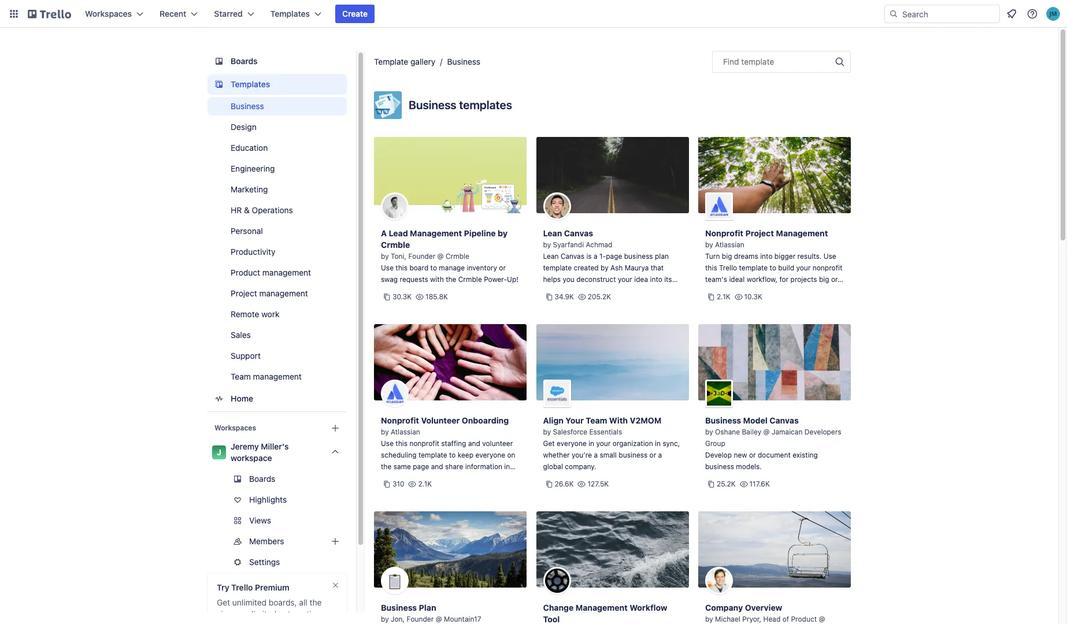 Task type: describe. For each thing, give the bounding box(es) containing it.
robyn de burgh image
[[544, 568, 571, 595]]

on
[[508, 451, 516, 460]]

jeremy miller (jeremymiller198) image
[[1047, 7, 1061, 21]]

1 horizontal spatial workspaces
[[215, 424, 256, 433]]

created
[[574, 264, 599, 272]]

1 horizontal spatial 2.1k
[[717, 293, 731, 301]]

company.
[[565, 463, 597, 472]]

everyone inside 'align your team with v2mom by salesforce essentials get everyone in your organization in sync, whether you're a small business or a global company.'
[[557, 440, 587, 448]]

engineering link
[[208, 160, 347, 178]]

template inside lean canvas by syarfandi achmad lean canvas is a 1-page business plan template created by ash maurya that helps you deconstruct your idea into its key assumptions.
[[544, 264, 572, 272]]

global
[[544, 463, 563, 472]]

mountain17
[[444, 616, 482, 624]]

a inside lean canvas by syarfandi achmad lean canvas is a 1-page business plan template created by ash maurya that helps you deconstruct your idea into its key assumptions.
[[594, 252, 598, 261]]

1 vertical spatial templates
[[231, 79, 270, 89]]

nonprofit project management by atlassian turn big dreams into bigger results. use this trello template to build your nonprofit team's ideal workflow, for projects big or small.
[[706, 229, 843, 296]]

toni, founder @ crmble image
[[381, 193, 409, 220]]

by inside company overview by michael pryor, head of product @
[[706, 616, 714, 624]]

salesforce
[[553, 428, 588, 437]]

recent button
[[153, 5, 205, 23]]

0 vertical spatial business link
[[447, 57, 481, 67]]

0 horizontal spatial team
[[231, 372, 251, 382]]

by inside nonprofit project management by atlassian turn big dreams into bigger results. use this trello template to build your nonprofit team's ideal workflow, for projects big or small.
[[706, 241, 714, 249]]

j
[[217, 448, 222, 458]]

1 vertical spatial crmble
[[446, 252, 470, 261]]

swag
[[381, 275, 398, 284]]

align
[[544, 416, 564, 426]]

atlassian for volunteer
[[391, 428, 420, 437]]

nonprofit inside nonprofit project management by atlassian turn big dreams into bigger results. use this trello template to build your nonprofit team's ideal workflow, for projects big or small.
[[813, 264, 843, 272]]

company overview by michael pryor, head of product @
[[706, 603, 826, 625]]

hr
[[231, 205, 242, 215]]

a down v2mom
[[659, 451, 663, 460]]

michael pryor, head of product @ trello image
[[706, 568, 734, 595]]

forward image for settings
[[345, 556, 359, 570]]

power-
[[484, 275, 507, 284]]

0 horizontal spatial 2.1k
[[419, 480, 432, 489]]

design link
[[208, 118, 347, 137]]

templates inside dropdown button
[[271, 9, 310, 19]]

staffing
[[442, 440, 467, 448]]

pipeline
[[464, 229, 496, 238]]

into inside nonprofit project management by atlassian turn big dreams into bigger results. use this trello template to build your nonprofit team's ideal workflow, for projects big or small.
[[761, 252, 773, 261]]

scheduling
[[381, 451, 417, 460]]

inventory
[[467, 264, 498, 272]]

key
[[544, 287, 555, 296]]

up!
[[507, 275, 519, 284]]

your inside nonprofit project management by atlassian turn big dreams into bigger results. use this trello template to build your nonprofit team's ideal workflow, for projects big or small.
[[797, 264, 811, 272]]

2 horizontal spatial in
[[656, 440, 661, 448]]

product management
[[231, 268, 311, 278]]

30.3k
[[393, 293, 412, 301]]

business right gallery
[[447, 57, 481, 67]]

find template
[[724, 57, 775, 67]]

canvas inside the business model canvas by oshane bailey @ jamaican developers group develop new or document existing business models.
[[770, 416, 799, 426]]

your inside 'align your team with v2mom by salesforce essentials get everyone in your organization in sync, whether you're a small business or a global company.'
[[597, 440, 611, 448]]

personal
[[231, 226, 263, 236]]

business for templates
[[409, 98, 457, 112]]

by inside 'align your team with v2mom by salesforce essentials get everyone in your organization in sync, whether you're a small business or a global company.'
[[544, 428, 551, 437]]

switch to… image
[[8, 8, 20, 20]]

support
[[231, 351, 261, 361]]

management for product management
[[263, 268, 311, 278]]

new
[[734, 451, 748, 460]]

design
[[231, 122, 257, 132]]

template inside field
[[742, 57, 775, 67]]

align your team with v2mom by salesforce essentials get everyone in your organization in sync, whether you're a small business or a global company.
[[544, 416, 681, 472]]

1 lean from the top
[[544, 229, 563, 238]]

syarfandi
[[553, 241, 584, 249]]

business inside the business model canvas by oshane bailey @ jamaican developers group develop new or document existing business models.
[[706, 463, 735, 472]]

home image
[[212, 392, 226, 406]]

by inside nonprofit volunteer onboarding by atlassian use this nonprofit staffing and volunteer scheduling template to keep everyone on the same page and share information in real-time.
[[381, 428, 389, 437]]

marketing link
[[208, 181, 347, 199]]

a
[[381, 229, 387, 238]]

business model canvas by oshane bailey @ jamaican developers group develop new or document existing business models.
[[706, 416, 842, 472]]

time.
[[396, 474, 413, 483]]

remote work
[[231, 310, 280, 319]]

1 horizontal spatial big
[[820, 275, 830, 284]]

2 vertical spatial crmble
[[459, 275, 482, 284]]

existing
[[793, 451, 819, 460]]

boards,
[[269, 598, 297, 608]]

this for crmble
[[396, 264, 408, 272]]

0 vertical spatial canvas
[[565, 229, 594, 238]]

highlights
[[249, 495, 287, 505]]

add image
[[329, 535, 342, 549]]

views,
[[217, 610, 240, 620]]

1 vertical spatial unlimited
[[242, 610, 277, 620]]

project management
[[231, 289, 308, 299]]

34.9k
[[555, 293, 574, 301]]

ideal
[[730, 275, 745, 284]]

board image
[[212, 54, 226, 68]]

1 vertical spatial canvas
[[561, 252, 585, 261]]

your inside lean canvas by syarfandi achmad lean canvas is a 1-page business plan template created by ash maurya that helps you deconstruct your idea into its key assumptions.
[[618, 275, 633, 284]]

oshane bailey @ jamaican developers group image
[[706, 380, 734, 408]]

atlassian for project
[[716, 241, 745, 249]]

template gallery link
[[374, 57, 436, 67]]

in inside nonprofit volunteer onboarding by atlassian use this nonprofit staffing and volunteer scheduling template to keep everyone on the same page and share information in real-time.
[[505, 463, 510, 472]]

business up design
[[231, 101, 264, 111]]

lean canvas by syarfandi achmad lean canvas is a 1-page business plan template created by ash maurya that helps you deconstruct your idea into its key assumptions.
[[544, 229, 673, 296]]

project inside 'link'
[[231, 289, 257, 299]]

developers
[[805, 428, 842, 437]]

bailey
[[743, 428, 762, 437]]

template inside nonprofit project management by atlassian turn big dreams into bigger results. use this trello template to build your nonprofit team's ideal workflow, for projects big or small.
[[740, 264, 768, 272]]

to inside the 'a lead management pipeline by crmble by toni, founder @ crmble use this board to manage inventory or swag requests with the crmble power-up!'
[[431, 264, 437, 272]]

127.5k
[[588, 480, 609, 489]]

310
[[393, 480, 405, 489]]

page inside lean canvas by syarfandi achmad lean canvas is a 1-page business plan template created by ash maurya that helps you deconstruct your idea into its key assumptions.
[[606, 252, 623, 261]]

project inside nonprofit project management by atlassian turn big dreams into bigger results. use this trello template to build your nonprofit team's ideal workflow, for projects big or small.
[[746, 229, 775, 238]]

trello inside try trello premium get unlimited boards, all the views, unlimited automation, and more.
[[232, 583, 253, 593]]

more.
[[233, 621, 254, 625]]

head
[[764, 616, 781, 624]]

205.2k
[[588, 293, 612, 301]]

use for a lead management pipeline by crmble
[[381, 264, 394, 272]]

or inside nonprofit project management by atlassian turn big dreams into bigger results. use this trello template to build your nonprofit team's ideal workflow, for projects big or small.
[[832, 275, 839, 284]]

business templates
[[409, 98, 513, 112]]

members
[[249, 537, 284, 547]]

operations
[[252, 205, 293, 215]]

change management workflow tool
[[544, 603, 668, 625]]

pryor,
[[743, 616, 762, 624]]

185.8k
[[426, 293, 448, 301]]

oshane
[[716, 428, 741, 437]]

and inside try trello premium get unlimited boards, all the views, unlimited automation, and more.
[[217, 621, 231, 625]]

salesforce essentials image
[[544, 380, 571, 408]]

nonprofit for nonprofit project management
[[706, 229, 744, 238]]

atlassian image for nonprofit volunteer onboarding
[[381, 380, 409, 408]]

workflow,
[[747, 275, 778, 284]]

jeremy
[[231, 442, 259, 452]]

find
[[724, 57, 740, 67]]

26.6k
[[555, 480, 574, 489]]

management inside change management workflow tool
[[576, 603, 628, 613]]

0 vertical spatial crmble
[[381, 240, 410, 250]]

boards for home
[[231, 56, 258, 66]]

onboarding
[[462, 416, 509, 426]]

whether
[[544, 451, 570, 460]]

nonprofit for nonprofit volunteer onboarding
[[381, 416, 419, 426]]

template board image
[[212, 78, 226, 91]]

with
[[610, 416, 628, 426]]

2 horizontal spatial and
[[469, 440, 481, 448]]

tool
[[544, 615, 560, 625]]

1 horizontal spatial in
[[589, 440, 595, 448]]

settings
[[249, 558, 280, 568]]

or inside the 'a lead management pipeline by crmble by toni, founder @ crmble use this board to manage inventory or swag requests with the crmble power-up!'
[[499, 264, 506, 272]]

the inside try trello premium get unlimited boards, all the views, unlimited automation, and more.
[[310, 598, 322, 608]]

you're
[[572, 451, 592, 460]]

settings link
[[208, 554, 359, 572]]

business inside lean canvas by syarfandi achmad lean canvas is a 1-page business plan template created by ash maurya that helps you deconstruct your idea into its key assumptions.
[[625, 252, 654, 261]]

engineering
[[231, 164, 275, 174]]

michael
[[716, 616, 741, 624]]

trello inside nonprofit project management by atlassian turn big dreams into bigger results. use this trello template to build your nonprofit team's ideal workflow, for projects big or small.
[[720, 264, 738, 272]]

for
[[780, 275, 789, 284]]

support link
[[208, 347, 347, 366]]

@ inside the business plan by jon, founder @ mountain17
[[436, 616, 442, 624]]

boards link for views
[[208, 470, 347, 489]]

this for turn
[[706, 264, 718, 272]]

forward image inside members "link"
[[345, 535, 359, 549]]

remote
[[231, 310, 259, 319]]

the inside nonprofit volunteer onboarding by atlassian use this nonprofit staffing and volunteer scheduling template to keep everyone on the same page and share information in real-time.
[[381, 463, 392, 472]]

create
[[343, 9, 368, 19]]

management for project management
[[259, 289, 308, 299]]

a left small
[[594, 451, 598, 460]]

create button
[[336, 5, 375, 23]]

by inside the business model canvas by oshane bailey @ jamaican developers group develop new or document existing business models.
[[706, 428, 714, 437]]

workspaces button
[[78, 5, 150, 23]]

same
[[394, 463, 411, 472]]

team's
[[706, 275, 728, 284]]

117.6k
[[750, 480, 771, 489]]



Task type: vqa. For each thing, say whether or not it's contained in the screenshot.


Task type: locate. For each thing, give the bounding box(es) containing it.
boards link for home
[[208, 51, 347, 72]]

business down develop
[[706, 463, 735, 472]]

results.
[[798, 252, 822, 261]]

to down staffing
[[450, 451, 456, 460]]

business inside the business model canvas by oshane bailey @ jamaican developers group develop new or document existing business models.
[[706, 416, 742, 426]]

team down support
[[231, 372, 251, 382]]

build
[[779, 264, 795, 272]]

product right of
[[792, 616, 818, 624]]

crmble down inventory
[[459, 275, 482, 284]]

in up you're
[[589, 440, 595, 448]]

into left bigger
[[761, 252, 773, 261]]

0 vertical spatial use
[[824, 252, 837, 261]]

1 horizontal spatial business link
[[447, 57, 481, 67]]

management right change
[[576, 603, 628, 613]]

change
[[544, 603, 574, 613]]

sales link
[[208, 326, 347, 345]]

board
[[410, 264, 429, 272]]

by left the toni,
[[381, 252, 389, 261]]

jon, founder @ mountain17 image
[[381, 568, 409, 595]]

boards
[[231, 56, 258, 66], [249, 474, 276, 484]]

management right lead
[[410, 229, 462, 238]]

atlassian inside nonprofit project management by atlassian turn big dreams into bigger results. use this trello template to build your nonprofit team's ideal workflow, for projects big or small.
[[716, 241, 745, 249]]

to inside nonprofit volunteer onboarding by atlassian use this nonprofit staffing and volunteer scheduling template to keep everyone on the same page and share information in real-time.
[[450, 451, 456, 460]]

jeremy miller's workspace
[[231, 442, 289, 463]]

2 vertical spatial business
[[706, 463, 735, 472]]

v2mom
[[630, 416, 662, 426]]

1 horizontal spatial nonprofit
[[813, 264, 843, 272]]

0 vertical spatial atlassian
[[716, 241, 745, 249]]

this down turn
[[706, 264, 718, 272]]

0 horizontal spatial into
[[651, 275, 663, 284]]

1 vertical spatial workspaces
[[215, 424, 256, 433]]

1 horizontal spatial team
[[586, 416, 608, 426]]

0 notifications image
[[1006, 7, 1019, 21]]

management up results.
[[777, 229, 829, 238]]

home link
[[208, 389, 347, 410]]

founder down plan
[[407, 616, 434, 624]]

document
[[758, 451, 791, 460]]

premium
[[255, 583, 290, 593]]

business link right gallery
[[447, 57, 481, 67]]

the inside the 'a lead management pipeline by crmble by toni, founder @ crmble use this board to manage inventory or swag requests with the crmble power-up!'
[[446, 275, 457, 284]]

0 vertical spatial everyone
[[557, 440, 587, 448]]

trello up "ideal"
[[720, 264, 738, 272]]

management inside 'link'
[[259, 289, 308, 299]]

0 horizontal spatial to
[[431, 264, 437, 272]]

business icon image
[[374, 91, 402, 119]]

1 horizontal spatial get
[[544, 440, 555, 448]]

template down staffing
[[419, 451, 448, 460]]

1 vertical spatial business
[[619, 451, 648, 460]]

jamaican
[[772, 428, 803, 437]]

real-
[[381, 474, 396, 483]]

or up the power-
[[499, 264, 506, 272]]

open information menu image
[[1027, 8, 1039, 20]]

0 horizontal spatial in
[[505, 463, 510, 472]]

1 vertical spatial team
[[586, 416, 608, 426]]

big right projects
[[820, 275, 830, 284]]

nonprofit up scheduling
[[381, 416, 419, 426]]

and left share
[[431, 463, 444, 472]]

0 vertical spatial workspaces
[[85, 9, 132, 19]]

your down 'ash'
[[618, 275, 633, 284]]

you
[[563, 275, 575, 284]]

0 vertical spatial boards link
[[208, 51, 347, 72]]

0 vertical spatial trello
[[720, 264, 738, 272]]

1 forward image from the top
[[345, 514, 359, 528]]

or inside 'align your team with v2mom by salesforce essentials get everyone in your organization in sync, whether you're a small business or a global company.'
[[650, 451, 657, 460]]

1 vertical spatial founder
[[407, 616, 434, 624]]

1 vertical spatial atlassian
[[391, 428, 420, 437]]

or inside the business model canvas by oshane bailey @ jamaican developers group develop new or document existing business models.
[[750, 451, 756, 460]]

Search field
[[899, 5, 1000, 23]]

by down 1-
[[601, 264, 609, 272]]

2 horizontal spatial to
[[770, 264, 777, 272]]

management down support link
[[253, 372, 302, 382]]

0 horizontal spatial product
[[231, 268, 260, 278]]

1 vertical spatial forward image
[[345, 535, 359, 549]]

template gallery
[[374, 57, 436, 67]]

sales
[[231, 330, 251, 340]]

atlassian image for nonprofit project management
[[706, 193, 734, 220]]

founder inside the business plan by jon, founder @ mountain17
[[407, 616, 434, 624]]

education link
[[208, 139, 347, 157]]

this down the toni,
[[396, 264, 408, 272]]

try
[[217, 583, 229, 593]]

1 vertical spatial business link
[[208, 97, 347, 116]]

the up real-
[[381, 463, 392, 472]]

@ inside the 'a lead management pipeline by crmble by toni, founder @ crmble use this board to manage inventory or swag requests with the crmble power-up!'
[[438, 252, 444, 261]]

overview
[[746, 603, 783, 613]]

this up scheduling
[[396, 440, 408, 448]]

@ inside the business model canvas by oshane bailey @ jamaican developers group develop new or document existing business models.
[[764, 428, 770, 437]]

founder inside the 'a lead management pipeline by crmble by toni, founder @ crmble use this board to manage inventory or swag requests with the crmble power-up!'
[[409, 252, 436, 261]]

business inside the business plan by jon, founder @ mountain17
[[381, 603, 417, 613]]

0 vertical spatial nonprofit
[[706, 229, 744, 238]]

templates
[[271, 9, 310, 19], [231, 79, 270, 89]]

business for model
[[706, 416, 742, 426]]

get inside 'align your team with v2mom by salesforce essentials get everyone in your organization in sync, whether you're a small business or a global company.'
[[544, 440, 555, 448]]

by down align
[[544, 428, 551, 437]]

lean down syarfandi
[[544, 252, 559, 261]]

use up scheduling
[[381, 440, 394, 448]]

0 vertical spatial business
[[625, 252, 654, 261]]

small.
[[706, 287, 725, 296]]

template down dreams
[[740, 264, 768, 272]]

2.1k right time.
[[419, 480, 432, 489]]

by up group
[[706, 428, 714, 437]]

0 horizontal spatial page
[[413, 463, 429, 472]]

0 vertical spatial templates
[[271, 9, 310, 19]]

by inside the business plan by jon, founder @ mountain17
[[381, 616, 389, 624]]

crmble
[[381, 240, 410, 250], [446, 252, 470, 261], [459, 275, 482, 284]]

views
[[249, 516, 271, 526]]

atlassian inside nonprofit volunteer onboarding by atlassian use this nonprofit staffing and volunteer scheduling template to keep everyone on the same page and share information in real-time.
[[391, 428, 420, 437]]

business down gallery
[[409, 98, 457, 112]]

0 horizontal spatial project
[[231, 289, 257, 299]]

turn
[[706, 252, 721, 261]]

0 vertical spatial nonprofit
[[813, 264, 843, 272]]

big
[[722, 252, 733, 261], [820, 275, 830, 284]]

nonprofit
[[706, 229, 744, 238], [381, 416, 419, 426]]

trello right try
[[232, 583, 253, 593]]

3 forward image from the top
[[345, 556, 359, 570]]

2.1k down team's
[[717, 293, 731, 301]]

2 lean from the top
[[544, 252, 559, 261]]

0 horizontal spatial trello
[[232, 583, 253, 593]]

use inside the 'a lead management pipeline by crmble by toni, founder @ crmble use this board to manage inventory or swag requests with the crmble power-up!'
[[381, 264, 394, 272]]

atlassian image
[[706, 193, 734, 220], [381, 380, 409, 408]]

starred
[[214, 9, 243, 19]]

into down that
[[651, 275, 663, 284]]

page right the same
[[413, 463, 429, 472]]

0 vertical spatial atlassian image
[[706, 193, 734, 220]]

that
[[651, 264, 664, 272]]

unlimited
[[232, 598, 267, 608], [242, 610, 277, 620]]

1 boards link from the top
[[208, 51, 347, 72]]

1 horizontal spatial atlassian
[[716, 241, 745, 249]]

management down the productivity link
[[263, 268, 311, 278]]

into
[[761, 252, 773, 261], [651, 275, 663, 284]]

business up jon, on the bottom of page
[[381, 603, 417, 613]]

founder up board
[[409, 252, 436, 261]]

the down manage
[[446, 275, 457, 284]]

lead
[[389, 229, 408, 238]]

boards link up templates link at the top of the page
[[208, 51, 347, 72]]

templates
[[459, 98, 513, 112]]

deconstruct
[[577, 275, 616, 284]]

1 vertical spatial everyone
[[476, 451, 506, 460]]

0 vertical spatial product
[[231, 268, 260, 278]]

0 horizontal spatial and
[[217, 621, 231, 625]]

1 horizontal spatial everyone
[[557, 440, 587, 448]]

or right projects
[[832, 275, 839, 284]]

by up turn
[[706, 241, 714, 249]]

forward image inside views link
[[345, 514, 359, 528]]

0 horizontal spatial the
[[310, 598, 322, 608]]

templates right template board image at the top left
[[231, 79, 270, 89]]

team inside 'align your team with v2mom by salesforce essentials get everyone in your organization in sync, whether you're a small business or a global company.'
[[586, 416, 608, 426]]

0 vertical spatial forward image
[[345, 514, 359, 528]]

1 horizontal spatial to
[[450, 451, 456, 460]]

0 horizontal spatial business link
[[208, 97, 347, 116]]

product down productivity
[[231, 268, 260, 278]]

by up scheduling
[[381, 428, 389, 437]]

1 horizontal spatial the
[[381, 463, 392, 472]]

canvas up the jamaican
[[770, 416, 799, 426]]

1 horizontal spatial atlassian image
[[706, 193, 734, 220]]

automation,
[[279, 610, 323, 620]]

0 vertical spatial team
[[231, 372, 251, 382]]

lean
[[544, 229, 563, 238], [544, 252, 559, 261]]

use for nonprofit project management
[[824, 252, 837, 261]]

1 vertical spatial page
[[413, 463, 429, 472]]

forward image inside settings 'link'
[[345, 556, 359, 570]]

hr & operations
[[231, 205, 293, 215]]

to inside nonprofit project management by atlassian turn big dreams into bigger results. use this trello template to build your nonprofit team's ideal workflow, for projects big or small.
[[770, 264, 777, 272]]

1 vertical spatial management
[[259, 289, 308, 299]]

everyone inside nonprofit volunteer onboarding by atlassian use this nonprofit staffing and volunteer scheduling template to keep everyone on the same page and share information in real-time.
[[476, 451, 506, 460]]

plan
[[655, 252, 669, 261]]

boards link up 'highlights' link
[[208, 470, 347, 489]]

all
[[299, 598, 308, 608]]

canvas up syarfandi
[[565, 229, 594, 238]]

0 horizontal spatial atlassian
[[391, 428, 420, 437]]

page inside nonprofit volunteer onboarding by atlassian use this nonprofit staffing and volunteer scheduling template to keep everyone on the same page and share information in real-time.
[[413, 463, 429, 472]]

1 vertical spatial atlassian image
[[381, 380, 409, 408]]

2 horizontal spatial management
[[777, 229, 829, 238]]

0 horizontal spatial nonprofit
[[410, 440, 440, 448]]

get up whether
[[544, 440, 555, 448]]

workflow
[[630, 603, 668, 613]]

2 vertical spatial forward image
[[345, 556, 359, 570]]

&
[[244, 205, 250, 215]]

@ up manage
[[438, 252, 444, 261]]

2 forward image from the top
[[345, 535, 359, 549]]

1 vertical spatial product
[[792, 616, 818, 624]]

project up remote
[[231, 289, 257, 299]]

get up views,
[[217, 598, 230, 608]]

0 vertical spatial boards
[[231, 56, 258, 66]]

crmble down lead
[[381, 240, 410, 250]]

ash
[[611, 264, 623, 272]]

1 horizontal spatial trello
[[720, 264, 738, 272]]

by left michael
[[706, 616, 714, 624]]

atlassian up dreams
[[716, 241, 745, 249]]

boards up the highlights
[[249, 474, 276, 484]]

10.3k
[[745, 293, 763, 301]]

manage
[[439, 264, 465, 272]]

the right all
[[310, 598, 322, 608]]

templates button
[[264, 5, 329, 23]]

toni,
[[391, 252, 407, 261]]

1 vertical spatial 2.1k
[[419, 480, 432, 489]]

1 vertical spatial and
[[431, 463, 444, 472]]

of
[[783, 616, 790, 624]]

or right new
[[750, 451, 756, 460]]

page up 'ash'
[[606, 252, 623, 261]]

helps
[[544, 275, 561, 284]]

this inside nonprofit volunteer onboarding by atlassian use this nonprofit staffing and volunteer scheduling template to keep everyone on the same page and share information in real-time.
[[396, 440, 408, 448]]

primary element
[[0, 0, 1068, 28]]

change management workflow tool link
[[537, 512, 689, 625]]

1 vertical spatial the
[[381, 463, 392, 472]]

idea
[[635, 275, 649, 284]]

use inside nonprofit volunteer onboarding by atlassian use this nonprofit staffing and volunteer scheduling template to keep everyone on the same page and share information in real-time.
[[381, 440, 394, 448]]

page
[[606, 252, 623, 261], [413, 463, 429, 472]]

1 vertical spatial your
[[618, 275, 633, 284]]

boards right board image
[[231, 56, 258, 66]]

back to home image
[[28, 5, 71, 23]]

achmad
[[586, 241, 613, 249]]

productivity
[[231, 247, 276, 257]]

nonprofit
[[813, 264, 843, 272], [410, 440, 440, 448]]

1 horizontal spatial product
[[792, 616, 818, 624]]

template inside nonprofit volunteer onboarding by atlassian use this nonprofit staffing and volunteer scheduling template to keep everyone on the same page and share information in real-time.
[[419, 451, 448, 460]]

forward image for views
[[345, 514, 359, 528]]

in
[[589, 440, 595, 448], [656, 440, 661, 448], [505, 463, 510, 472]]

a right is
[[594, 252, 598, 261]]

forward image
[[345, 514, 359, 528], [345, 535, 359, 549], [345, 556, 359, 570]]

boards for views
[[249, 474, 276, 484]]

0 vertical spatial unlimited
[[232, 598, 267, 608]]

management inside nonprofit project management by atlassian turn big dreams into bigger results. use this trello template to build your nonprofit team's ideal workflow, for projects big or small.
[[777, 229, 829, 238]]

try trello premium get unlimited boards, all the views, unlimited automation, and more.
[[217, 583, 323, 625]]

starred button
[[207, 5, 261, 23]]

1 vertical spatial boards link
[[208, 470, 347, 489]]

volunteer
[[421, 416, 460, 426]]

by left syarfandi
[[544, 241, 551, 249]]

1 vertical spatial lean
[[544, 252, 559, 261]]

by right pipeline at the top
[[498, 229, 508, 238]]

company
[[706, 603, 744, 613]]

templates right starred popup button
[[271, 9, 310, 19]]

0 vertical spatial big
[[722, 252, 733, 261]]

crmble up manage
[[446, 252, 470, 261]]

1 vertical spatial get
[[217, 598, 230, 608]]

recent
[[160, 9, 186, 19]]

2 horizontal spatial your
[[797, 264, 811, 272]]

business up maurya
[[625, 252, 654, 261]]

@ down plan
[[436, 616, 442, 624]]

lean up syarfandi
[[544, 229, 563, 238]]

business link up design link
[[208, 97, 347, 116]]

miller's
[[261, 442, 289, 452]]

atlassian
[[716, 241, 745, 249], [391, 428, 420, 437]]

1 horizontal spatial and
[[431, 463, 444, 472]]

template right find
[[742, 57, 775, 67]]

sync,
[[663, 440, 681, 448]]

2 vertical spatial management
[[253, 372, 302, 382]]

2 vertical spatial the
[[310, 598, 322, 608]]

0 vertical spatial get
[[544, 440, 555, 448]]

this inside the 'a lead management pipeline by crmble by toni, founder @ crmble use this board to manage inventory or swag requests with the crmble power-up!'
[[396, 264, 408, 272]]

or down organization
[[650, 451, 657, 460]]

0 vertical spatial 2.1k
[[717, 293, 731, 301]]

a
[[594, 252, 598, 261], [594, 451, 598, 460], [659, 451, 663, 460]]

project up dreams
[[746, 229, 775, 238]]

use up swag
[[381, 264, 394, 272]]

in left sync,
[[656, 440, 661, 448]]

product inside company overview by michael pryor, head of product @
[[792, 616, 818, 624]]

use inside nonprofit project management by atlassian turn big dreams into bigger results. use this trello template to build your nonprofit team's ideal workflow, for projects big or small.
[[824, 252, 837, 261]]

essentials
[[590, 428, 623, 437]]

your up projects
[[797, 264, 811, 272]]

@ right bailey in the bottom of the page
[[764, 428, 770, 437]]

nonprofit inside nonprofit volunteer onboarding by atlassian use this nonprofit staffing and volunteer scheduling template to keep everyone on the same page and share information in real-time.
[[410, 440, 440, 448]]

marketing
[[231, 185, 268, 194]]

members link
[[208, 533, 359, 551]]

atlassian up scheduling
[[391, 428, 420, 437]]

team up essentials
[[586, 416, 608, 426]]

@ inside company overview by michael pryor, head of product @
[[819, 616, 826, 624]]

1 horizontal spatial into
[[761, 252, 773, 261]]

use right results.
[[824, 252, 837, 261]]

nonprofit inside nonprofit project management by atlassian turn big dreams into bigger results. use this trello template to build your nonprofit team's ideal workflow, for projects big or small.
[[706, 229, 744, 238]]

nonprofit inside nonprofit volunteer onboarding by atlassian use this nonprofit staffing and volunteer scheduling template to keep everyone on the same page and share information in real-time.
[[381, 416, 419, 426]]

and down views,
[[217, 621, 231, 625]]

1 horizontal spatial nonprofit
[[706, 229, 744, 238]]

1 horizontal spatial your
[[618, 275, 633, 284]]

2 vertical spatial your
[[597, 440, 611, 448]]

2 boards link from the top
[[208, 470, 347, 489]]

0 vertical spatial into
[[761, 252, 773, 261]]

with
[[430, 275, 444, 284]]

management for project
[[777, 229, 829, 238]]

to left build at the top right
[[770, 264, 777, 272]]

into inside lean canvas by syarfandi achmad lean canvas is a 1-page business plan template created by ash maurya that helps you deconstruct your idea into its key assumptions.
[[651, 275, 663, 284]]

boards link
[[208, 51, 347, 72], [208, 470, 347, 489]]

0 vertical spatial page
[[606, 252, 623, 261]]

nonprofit volunteer onboarding by atlassian use this nonprofit staffing and volunteer scheduling template to keep everyone on the same page and share information in real-time.
[[381, 416, 516, 483]]

business for plan
[[381, 603, 417, 613]]

0 vertical spatial your
[[797, 264, 811, 272]]

and up keep
[[469, 440, 481, 448]]

0 horizontal spatial your
[[597, 440, 611, 448]]

0 horizontal spatial workspaces
[[85, 9, 132, 19]]

by left jon, on the bottom of page
[[381, 616, 389, 624]]

business up oshane
[[706, 416, 742, 426]]

plan
[[419, 603, 437, 613]]

workspaces inside dropdown button
[[85, 9, 132, 19]]

management for team management
[[253, 372, 302, 382]]

0 vertical spatial lean
[[544, 229, 563, 238]]

@ right of
[[819, 616, 826, 624]]

2 vertical spatial canvas
[[770, 416, 799, 426]]

template
[[374, 57, 409, 67]]

bigger
[[775, 252, 796, 261]]

syarfandi achmad image
[[544, 193, 571, 220]]

hr & operations link
[[208, 201, 347, 220]]

canvas down syarfandi
[[561, 252, 585, 261]]

everyone down salesforce
[[557, 440, 587, 448]]

your down essentials
[[597, 440, 611, 448]]

this inside nonprofit project management by atlassian turn big dreams into bigger results. use this trello template to build your nonprofit team's ideal workflow, for projects big or small.
[[706, 264, 718, 272]]

to up with in the left top of the page
[[431, 264, 437, 272]]

search image
[[890, 9, 899, 19]]

business inside 'align your team with v2mom by salesforce essentials get everyone in your organization in sync, whether you're a small business or a global company.'
[[619, 451, 648, 460]]

group
[[706, 440, 726, 448]]

nonprofit down results.
[[813, 264, 843, 272]]

0 vertical spatial management
[[263, 268, 311, 278]]

Find template field
[[713, 51, 852, 73]]

management for lead
[[410, 229, 462, 238]]

1 vertical spatial nonprofit
[[381, 416, 419, 426]]

nonprofit up scheduling
[[410, 440, 440, 448]]

management inside the 'a lead management pipeline by crmble by toni, founder @ crmble use this board to manage inventory or swag requests with the crmble power-up!'
[[410, 229, 462, 238]]

get inside try trello premium get unlimited boards, all the views, unlimited automation, and more.
[[217, 598, 230, 608]]

1 vertical spatial into
[[651, 275, 663, 284]]

everyone up information
[[476, 451, 506, 460]]

1 vertical spatial trello
[[232, 583, 253, 593]]

1 vertical spatial big
[[820, 275, 830, 284]]

2.1k
[[717, 293, 731, 301], [419, 480, 432, 489]]

projects
[[791, 275, 818, 284]]

nonprofit up turn
[[706, 229, 744, 238]]

template up helps
[[544, 264, 572, 272]]

trello
[[720, 264, 738, 272], [232, 583, 253, 593]]

1 vertical spatial project
[[231, 289, 257, 299]]

0 horizontal spatial nonprofit
[[381, 416, 419, 426]]

create a workspace image
[[329, 422, 342, 436]]

1 horizontal spatial page
[[606, 252, 623, 261]]

1 horizontal spatial project
[[746, 229, 775, 238]]



